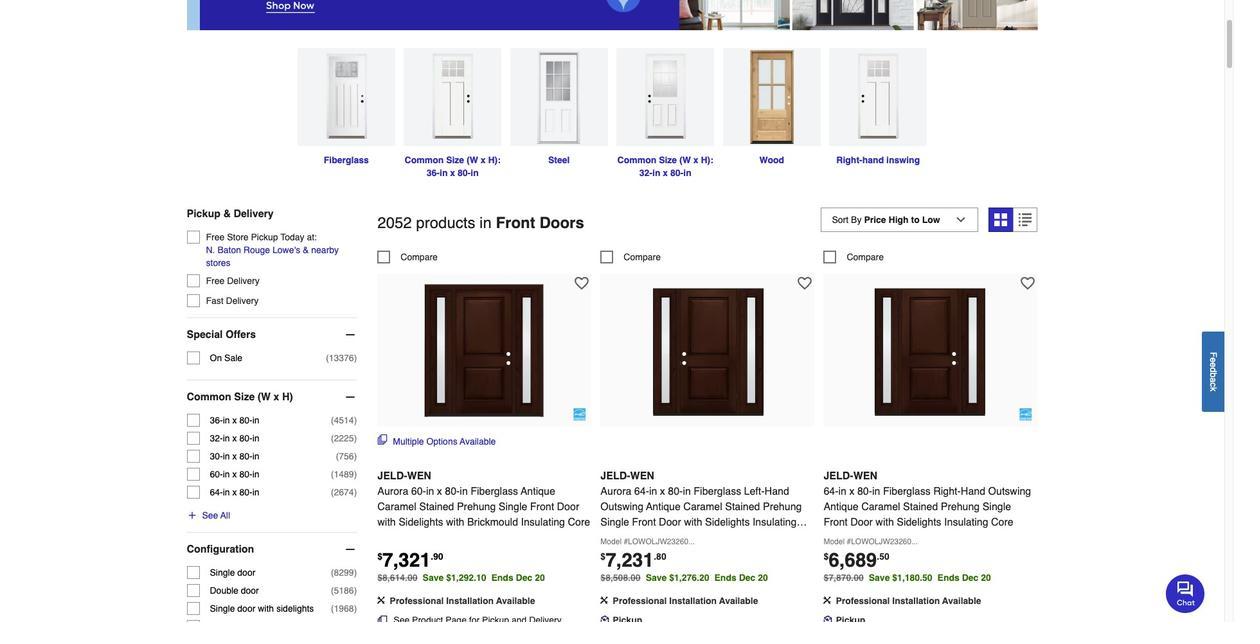 Task type: describe. For each thing, give the bounding box(es) containing it.
fast
[[206, 296, 224, 306]]

5186
[[334, 586, 354, 596]]

wood
[[760, 155, 784, 165]]

$ 6,689 .50
[[824, 549, 890, 571]]

2 assembly image from the left
[[824, 596, 832, 604]]

jeld-wen aurora 64-in x 80-in fiberglass left-hand outswing antique caramel stained prehung single front door with sidelights insulating core model # lowoljw23260...
[[601, 470, 802, 546]]

compare for 1000580009 element
[[401, 252, 438, 262]]

see all
[[202, 510, 230, 521]]

common size (w x h): 36-in x 80-in link
[[400, 48, 506, 179]]

savings save $1,276.20 element
[[646, 573, 773, 583]]

single inside jeld-wen aurora 60-in x 80-in fiberglass antique caramel stained prehung single front door with sidelights with brickmould insulating core
[[499, 501, 527, 513]]

minus image for configuration
[[344, 543, 357, 556]]

3 professional from the left
[[836, 596, 890, 606]]

1489
[[334, 469, 354, 480]]

64- inside jeld-wen aurora 64-in x 80-in fiberglass left-hand outswing antique caramel stained prehung single front door with sidelights insulating core model # lowoljw23260...
[[634, 486, 649, 497]]

( 1968 )
[[331, 604, 357, 614]]

front inside jeld-wen aurora 60-in x 80-in fiberglass antique caramel stained prehung single front door with sidelights with brickmould insulating core
[[530, 501, 554, 513]]

fast delivery
[[206, 296, 259, 306]]

( for 2225
[[331, 433, 334, 444]]

80- inside jeld-wen 64-in x 80-in fiberglass right-hand outswing antique caramel stained prehung single front door with sidelights insulating core
[[858, 486, 872, 497]]

k
[[1209, 387, 1219, 391]]

80- inside jeld-wen aurora 64-in x 80-in fiberglass left-hand outswing antique caramel stained prehung single front door with sidelights insulating core model # lowoljw23260...
[[668, 486, 683, 497]]

prehung inside jeld-wen aurora 64-in x 80-in fiberglass left-hand outswing antique caramel stained prehung single front door with sidelights insulating core model # lowoljw23260...
[[763, 501, 802, 513]]

stained inside jeld-wen 64-in x 80-in fiberglass right-hand outswing antique caramel stained prehung single front door with sidelights insulating core
[[903, 501, 938, 513]]

) for ( 8299 )
[[354, 568, 357, 578]]

pickup & delivery
[[187, 208, 274, 220]]

available for 1st assembly image from the right
[[942, 596, 981, 606]]

30-in x 80-in
[[210, 451, 259, 462]]

steel
[[548, 155, 570, 165]]

(w for common size (w x h)
[[258, 391, 271, 403]]

special offers
[[187, 329, 256, 341]]

multiple options available link
[[378, 434, 496, 448]]

$ for 7,321
[[378, 551, 383, 562]]

chat invite button image
[[1166, 574, 1205, 613]]

1 professional from the left
[[390, 596, 444, 606]]

b
[[1209, 372, 1219, 377]]

available for first assembly image from the left
[[496, 596, 535, 606]]

with left sidelights
[[258, 604, 274, 614]]

see all button
[[187, 509, 230, 522]]

60-in x 80-in
[[210, 469, 259, 480]]

save for 7,321
[[423, 573, 444, 583]]

ends dec 20 element for 6,689
[[938, 573, 996, 583]]

common size (w x h): 32-in x 80-in link
[[612, 48, 719, 179]]

2 heart outline image from the left
[[1021, 276, 1035, 290]]

door inside jeld-wen aurora 64-in x 80-in fiberglass left-hand outswing antique caramel stained prehung single front door with sidelights insulating core model # lowoljw23260...
[[659, 517, 681, 528]]

heart outline image
[[575, 276, 589, 290]]

$7,321.90 element
[[378, 549, 443, 571]]

save for 6,689
[[869, 573, 890, 583]]

) for ( 5186 )
[[354, 586, 357, 596]]

multiple options available
[[393, 436, 496, 447]]

756
[[339, 451, 354, 462]]

0 vertical spatial delivery
[[234, 208, 274, 220]]

20 for 7,321
[[535, 573, 545, 583]]

insulating for aurora 60-in x 80-in fiberglass antique caramel stained prehung single front door with sidelights with brickmould insulating core
[[521, 517, 565, 528]]

80- inside jeld-wen aurora 60-in x 80-in fiberglass antique caramel stained prehung single front door with sidelights with brickmould insulating core
[[445, 486, 460, 497]]

fiberglass down front doors material fiberglass image
[[324, 155, 369, 165]]

front doors material fiberglass image
[[298, 48, 395, 146]]

free for free delivery
[[206, 276, 225, 286]]

insulating inside jeld-wen aurora 64-in x 80-in fiberglass left-hand outswing antique caramel stained prehung single front door with sidelights insulating core model # lowoljw23260...
[[753, 517, 797, 528]]

actual price $6,689.50 element
[[824, 549, 890, 571]]

a
[[1209, 377, 1219, 382]]

.80
[[654, 551, 667, 562]]

wen for 60-
[[407, 470, 431, 482]]

steel link
[[506, 48, 612, 166]]

2052 products in front doors
[[378, 214, 584, 232]]

36-in x 80-in
[[210, 415, 259, 426]]

n. baton rouge lowe's & nearby stores
[[206, 245, 339, 268]]

at:
[[307, 232, 317, 242]]

common size (w x h): 32-in x 80-in
[[618, 155, 716, 178]]

was price $8,508.00 element
[[601, 569, 646, 583]]

1 e from the top
[[1209, 357, 1219, 362]]

list view image
[[1019, 213, 1032, 226]]

front doors common size (w x h) 36-in x 80-in image
[[404, 48, 502, 146]]

.90
[[431, 551, 443, 562]]

1968
[[334, 604, 354, 614]]

x inside jeld-wen aurora 60-in x 80-in fiberglass antique caramel stained prehung single front door with sidelights with brickmould insulating core
[[437, 486, 442, 497]]

double
[[210, 586, 238, 596]]

2 e from the top
[[1209, 362, 1219, 367]]

8299
[[334, 568, 354, 578]]

with inside jeld-wen aurora 64-in x 80-in fiberglass left-hand outswing antique caramel stained prehung single front door with sidelights insulating core model # lowoljw23260...
[[684, 517, 702, 528]]

doors
[[540, 214, 584, 232]]

) for ( 1489 )
[[354, 469, 357, 480]]

x inside jeld-wen aurora 64-in x 80-in fiberglass left-hand outswing antique caramel stained prehung single front door with sidelights insulating core model # lowoljw23260...
[[660, 486, 665, 497]]

special
[[187, 329, 223, 341]]

) for ( 2674 )
[[354, 487, 357, 498]]

free store pickup today at:
[[206, 232, 317, 242]]

grid view image
[[995, 213, 1008, 226]]

door for double door
[[241, 586, 259, 596]]

prehung inside jeld-wen aurora 60-in x 80-in fiberglass antique caramel stained prehung single front door with sidelights with brickmould insulating core
[[457, 501, 496, 513]]

caramel inside jeld-wen aurora 60-in x 80-in fiberglass antique caramel stained prehung single front door with sidelights with brickmould insulating core
[[378, 501, 416, 513]]

1 pickup image from the left
[[601, 616, 610, 622]]

front doors material steel image
[[510, 48, 608, 146]]

80- inside common size (w x h): 32-in x 80-in
[[671, 168, 684, 178]]

offers
[[226, 329, 256, 341]]

2 lowoljw23260... from the left
[[851, 537, 918, 546]]

wen for 64-
[[630, 470, 654, 482]]

size for common size (w x h)
[[234, 391, 255, 403]]

today
[[281, 232, 304, 242]]

$7,870.00 save $1,180.50 ends dec 20
[[824, 573, 991, 583]]

wood link
[[719, 48, 825, 166]]

multiple
[[393, 436, 424, 447]]

32- inside common size (w x h): 32-in x 80-in
[[640, 168, 653, 178]]

jeld-wen 64-in x 80-in fiberglass right-hand outswing antique caramel stained prehung single front door with sidelights insulating core
[[824, 470, 1031, 528]]

( for 4514
[[331, 415, 334, 426]]

$ for 6,689
[[824, 551, 829, 562]]

special offers button
[[187, 318, 357, 352]]

h): for common size (w x h): 32-in x 80-in
[[701, 155, 714, 165]]

ends for 7,321
[[491, 573, 514, 583]]

save for 7,231
[[646, 573, 667, 583]]

free delivery
[[206, 276, 260, 286]]

0 horizontal spatial 60-
[[210, 469, 223, 480]]

left-
[[744, 486, 765, 497]]

0 vertical spatial right-
[[837, 155, 863, 165]]

( 4514 )
[[331, 415, 357, 426]]

( for 8299
[[331, 568, 334, 578]]

1000477079 element
[[824, 251, 884, 263]]

antique inside jeld-wen 64-in x 80-in fiberglass right-hand outswing antique caramel stained prehung single front door with sidelights insulating core
[[824, 501, 859, 513]]

sidelights inside jeld-wen aurora 60-in x 80-in fiberglass antique caramel stained prehung single front door with sidelights with brickmould insulating core
[[399, 517, 443, 528]]

( for 5186
[[331, 586, 334, 596]]

4514
[[334, 415, 354, 426]]

common size (w x h) button
[[187, 381, 357, 414]]

) for ( 756 )
[[354, 451, 357, 462]]

$1,276.20
[[669, 573, 709, 583]]

model # lowoljw23260...
[[824, 537, 918, 546]]

common for common size (w x h): 36-in x 80-in
[[405, 155, 444, 165]]

brickmould
[[467, 517, 518, 528]]

$8,508.00 save $1,276.20 ends dec 20
[[601, 573, 768, 583]]

core for door
[[568, 517, 590, 528]]

32-in x 80-in
[[210, 433, 259, 444]]

2674
[[334, 487, 354, 498]]

fiberglass inside jeld-wen 64-in x 80-in fiberglass right-hand outswing antique caramel stained prehung single front door with sidelights insulating core
[[883, 486, 931, 497]]

actual price $7,231.80 element
[[601, 549, 667, 571]]

ends dec 20 element for 7,231
[[715, 573, 773, 583]]

right-hand inswing
[[837, 155, 920, 165]]

jeld-wen aurora 60-in x 80-in fiberglass antique caramel stained prehung single front door with sidelights with brickmould insulating core
[[378, 470, 590, 528]]

& inside n. baton rouge lowe's & nearby stores
[[303, 245, 309, 255]]

jeld- for jeld-wen 64-in x 80-in fiberglass right-hand outswing antique caramel stained prehung single front door with sidelights insulating core
[[824, 470, 854, 482]]

caramel inside jeld-wen 64-in x 80-in fiberglass right-hand outswing antique caramel stained prehung single front door with sidelights insulating core
[[862, 501, 900, 513]]

rouge
[[244, 245, 270, 255]]

d
[[1209, 367, 1219, 372]]

see
[[202, 510, 218, 521]]

2 installation from the left
[[669, 596, 717, 606]]

jeld-wen aurora 64-in x 80-in fiberglass left-hand outswing antique caramel stained prehung single front door with sidelights insulating core image
[[637, 280, 779, 422]]

with inside jeld-wen 64-in x 80-in fiberglass right-hand outswing antique caramel stained prehung single front door with sidelights insulating core
[[876, 517, 894, 528]]

minus image for special offers
[[344, 328, 357, 341]]

n. baton rouge lowe's & nearby stores button
[[206, 244, 357, 269]]

sidelights inside jeld-wen 64-in x 80-in fiberglass right-hand outswing antique caramel stained prehung single front door with sidelights insulating core
[[897, 517, 942, 528]]

lowe's
[[273, 245, 300, 255]]

with left "brickmould"
[[446, 517, 464, 528]]

with up 7,321
[[378, 517, 396, 528]]

aurora for 64-
[[601, 486, 632, 497]]

2 model from the left
[[824, 537, 845, 546]]

common size (w x h)
[[187, 391, 293, 403]]

7,231
[[606, 549, 654, 571]]

c
[[1209, 382, 1219, 387]]

30-
[[210, 451, 223, 462]]

$7,870.00
[[824, 573, 864, 583]]

2 professional from the left
[[613, 596, 667, 606]]

jeld-wenaurora 60-in x 80-in fiberglass antique caramel stained prehung single front door with sidelights with brickmould insulating core element
[[378, 274, 592, 427]]

(w for common size (w x h): 36-in x 80-in
[[467, 155, 478, 165]]

1 vertical spatial pickup
[[251, 232, 278, 242]]

sale
[[224, 353, 242, 363]]

1000541015 element
[[601, 251, 661, 263]]

dec for 7,231
[[739, 573, 756, 583]]

fiberglass link
[[293, 48, 400, 166]]

dec for 6,689
[[962, 573, 979, 583]]

h): for common size (w x h): 36-in x 80-in
[[488, 155, 501, 165]]



Task type: locate. For each thing, give the bounding box(es) containing it.
2 horizontal spatial $
[[824, 551, 829, 562]]

2 ends dec 20 element from the left
[[715, 573, 773, 583]]

1 horizontal spatial assembly image
[[824, 596, 832, 604]]

3 ends from the left
[[938, 573, 960, 583]]

& up store
[[223, 208, 231, 220]]

1 horizontal spatial hand
[[961, 486, 986, 497]]

& down the at:
[[303, 245, 309, 255]]

1 horizontal spatial common
[[405, 155, 444, 165]]

stained up model # lowoljw23260...
[[903, 501, 938, 513]]

1 hand from the left
[[765, 486, 789, 497]]

0 horizontal spatial (w
[[258, 391, 271, 403]]

wen inside jeld-wen 64-in x 80-in fiberglass right-hand outswing antique caramel stained prehung single front door with sidelights insulating core
[[854, 470, 878, 482]]

on
[[210, 353, 222, 363]]

( for 1489
[[331, 469, 334, 480]]

common
[[405, 155, 444, 165], [618, 155, 657, 165], [187, 391, 231, 403]]

insulating inside jeld-wen 64-in x 80-in fiberglass right-hand outswing antique caramel stained prehung single front door with sidelights insulating core
[[944, 517, 989, 528]]

core inside jeld-wen 64-in x 80-in fiberglass right-hand outswing antique caramel stained prehung single front door with sidelights insulating core
[[991, 517, 1014, 528]]

1 vertical spatial door
[[241, 586, 259, 596]]

64-in x 80-in
[[210, 487, 259, 498]]

x inside button
[[274, 391, 279, 403]]

2 horizontal spatial 64-
[[824, 486, 839, 497]]

single door
[[210, 568, 255, 578]]

3 prehung from the left
[[941, 501, 980, 513]]

delivery for fast delivery
[[226, 296, 259, 306]]

0 horizontal spatial professional
[[390, 596, 444, 606]]

dec right $1,292.10
[[516, 573, 533, 583]]

compare for 1000477079 "element"
[[847, 252, 884, 262]]

minus image up 8299
[[344, 543, 357, 556]]

( down ( 5186 ) at the bottom of the page
[[331, 604, 334, 614]]

80-
[[458, 168, 471, 178], [671, 168, 684, 178], [239, 415, 252, 426], [239, 433, 252, 444], [239, 451, 252, 462], [239, 469, 252, 480], [445, 486, 460, 497], [668, 486, 683, 497], [858, 486, 872, 497], [239, 487, 252, 498]]

2 20 from the left
[[758, 573, 768, 583]]

compare inside 1000580009 element
[[401, 252, 438, 262]]

core inside jeld-wen aurora 60-in x 80-in fiberglass antique caramel stained prehung single front door with sidelights with brickmould insulating core
[[568, 517, 590, 528]]

1 horizontal spatial size
[[446, 155, 464, 165]]

plus image
[[187, 510, 197, 521]]

) down 5186
[[354, 604, 357, 614]]

1 vertical spatial delivery
[[227, 276, 260, 286]]

( for 756
[[336, 451, 339, 462]]

size for common size (w x h): 36-in x 80-in
[[446, 155, 464, 165]]

2 caramel from the left
[[684, 501, 723, 513]]

dec for 7,321
[[516, 573, 533, 583]]

size
[[446, 155, 464, 165], [659, 155, 677, 165], [234, 391, 255, 403]]

1 horizontal spatial compare
[[624, 252, 661, 262]]

0 horizontal spatial 20
[[535, 573, 545, 583]]

7 ) from the top
[[354, 568, 357, 578]]

0 horizontal spatial installation
[[446, 596, 494, 606]]

(
[[326, 353, 329, 363], [331, 415, 334, 426], [331, 433, 334, 444], [336, 451, 339, 462], [331, 469, 334, 480], [331, 487, 334, 498], [331, 568, 334, 578], [331, 586, 334, 596], [331, 604, 334, 614]]

professional installation available for 1st assembly image from the right
[[836, 596, 981, 606]]

wen inside jeld-wen aurora 60-in x 80-in fiberglass antique caramel stained prehung single front door with sidelights with brickmould insulating core
[[407, 470, 431, 482]]

ends dec 20 element
[[491, 573, 550, 583], [715, 573, 773, 583], [938, 573, 996, 583]]

hand
[[863, 155, 884, 165]]

products
[[416, 214, 475, 232]]

all
[[220, 510, 230, 521]]

32-
[[640, 168, 653, 178], [210, 433, 223, 444]]

36- up 32-in x 80-in on the bottom left of page
[[210, 415, 223, 426]]

# up 6,689
[[847, 537, 851, 546]]

2 horizontal spatial prehung
[[941, 501, 980, 513]]

1 horizontal spatial (w
[[467, 155, 478, 165]]

( 13376 )
[[326, 353, 357, 363]]

e up b
[[1209, 362, 1219, 367]]

2 vertical spatial delivery
[[226, 296, 259, 306]]

1 horizontal spatial ends dec 20 element
[[715, 573, 773, 583]]

0 horizontal spatial size
[[234, 391, 255, 403]]

0 vertical spatial outswing
[[989, 486, 1031, 497]]

professional installation available down $7,870.00 save $1,180.50 ends dec 20
[[836, 596, 981, 606]]

9 ) from the top
[[354, 604, 357, 614]]

dec right $1,276.20
[[739, 573, 756, 583]]

prehung inside jeld-wen 64-in x 80-in fiberglass right-hand outswing antique caramel stained prehung single front door with sidelights insulating core
[[941, 501, 980, 513]]

3 wen from the left
[[854, 470, 878, 482]]

( 2674 )
[[331, 487, 357, 498]]

professional installation available for first assembly image from the left
[[390, 596, 535, 606]]

front inside jeld-wen aurora 64-in x 80-in fiberglass left-hand outswing antique caramel stained prehung single front door with sidelights insulating core model # lowoljw23260...
[[632, 517, 656, 528]]

(w inside button
[[258, 391, 271, 403]]

20 for 6,689
[[981, 573, 991, 583]]

available down 'savings save $1,180.50' element
[[942, 596, 981, 606]]

size down front doors common size (w x h) 36-in x 80-in image
[[446, 155, 464, 165]]

1 horizontal spatial 20
[[758, 573, 768, 583]]

double door
[[210, 586, 259, 596]]

0 horizontal spatial 36-
[[210, 415, 223, 426]]

sidelights inside jeld-wen aurora 64-in x 80-in fiberglass left-hand outswing antique caramel stained prehung single front door with sidelights insulating core model # lowoljw23260...
[[705, 517, 750, 528]]

3 installation from the left
[[893, 596, 940, 606]]

2 compare from the left
[[624, 252, 661, 262]]

0 horizontal spatial h):
[[488, 155, 501, 165]]

professional installation available down $8,614.00 save $1,292.10 ends dec 20
[[390, 596, 535, 606]]

caramel
[[378, 501, 416, 513], [684, 501, 723, 513], [862, 501, 900, 513]]

2 horizontal spatial size
[[659, 155, 677, 165]]

common for common size (w x h): 32-in x 80-in
[[618, 155, 657, 165]]

ends for 6,689
[[938, 573, 960, 583]]

sidelights
[[276, 604, 314, 614]]

2 energy star qualified image from the left
[[1020, 408, 1033, 421]]

2 horizontal spatial wen
[[854, 470, 878, 482]]

advertisement region
[[187, 0, 1038, 33]]

1 ) from the top
[[354, 353, 357, 363]]

3 ends dec 20 element from the left
[[938, 573, 996, 583]]

0 horizontal spatial $
[[378, 551, 383, 562]]

door inside jeld-wen aurora 60-in x 80-in fiberglass antique caramel stained prehung single front door with sidelights with brickmould insulating core
[[557, 501, 579, 513]]

save down .50
[[869, 573, 890, 583]]

common inside common size (w x h): 32-in x 80-in
[[618, 155, 657, 165]]

3 professional installation available from the left
[[836, 596, 981, 606]]

1 horizontal spatial insulating
[[753, 517, 797, 528]]

2 horizontal spatial antique
[[824, 501, 859, 513]]

savings save $1,292.10 element
[[423, 573, 550, 583]]

stained inside jeld-wen aurora 60-in x 80-in fiberglass antique caramel stained prehung single front door with sidelights with brickmould insulating core
[[419, 501, 454, 513]]

1 vertical spatial &
[[303, 245, 309, 255]]

( up ( 5186 ) at the bottom of the page
[[331, 568, 334, 578]]

2 horizontal spatial professional
[[836, 596, 890, 606]]

0 vertical spatial pickup
[[187, 208, 221, 220]]

2 horizontal spatial installation
[[893, 596, 940, 606]]

pickup image down $7,870.00 at the bottom of the page
[[824, 616, 833, 622]]

ends dec 20 element for 7,321
[[491, 573, 550, 583]]

dec
[[516, 573, 533, 583], [739, 573, 756, 583], [962, 573, 979, 583]]

installation
[[446, 596, 494, 606], [669, 596, 717, 606], [893, 596, 940, 606]]

1000580009 element
[[378, 251, 438, 263]]

60- down 30- at bottom
[[210, 469, 223, 480]]

2 horizontal spatial 20
[[981, 573, 991, 583]]

was price $7,870.00 element
[[824, 569, 869, 583]]

wen for in
[[854, 470, 878, 482]]

wen inside jeld-wen aurora 64-in x 80-in fiberglass left-hand outswing antique caramel stained prehung single front door with sidelights insulating core model # lowoljw23260...
[[630, 470, 654, 482]]

3 $ from the left
[[824, 551, 829, 562]]

insulating
[[521, 517, 565, 528], [753, 517, 797, 528], [944, 517, 989, 528]]

size inside common size (w x h): 32-in x 80-in
[[659, 155, 677, 165]]

caramel inside jeld-wen aurora 64-in x 80-in fiberglass left-hand outswing antique caramel stained prehung single front door with sidelights insulating core model # lowoljw23260...
[[684, 501, 723, 513]]

aurora for 60-
[[378, 486, 408, 497]]

1 heart outline image from the left
[[798, 276, 812, 290]]

64- inside jeld-wen 64-in x 80-in fiberglass right-hand outswing antique caramel stained prehung single front door with sidelights insulating core
[[824, 486, 839, 497]]

36- inside common size (w x h): 36-in x 80-in
[[427, 168, 440, 178]]

0 horizontal spatial heart outline image
[[798, 276, 812, 290]]

core inside jeld-wen aurora 64-in x 80-in fiberglass left-hand outswing antique caramel stained prehung single front door with sidelights insulating core model # lowoljw23260...
[[601, 532, 623, 544]]

0 horizontal spatial aurora
[[378, 486, 408, 497]]

antique inside jeld-wen aurora 60-in x 80-in fiberglass antique caramel stained prehung single front door with sidelights with brickmould insulating core
[[521, 486, 555, 497]]

installation down $1,276.20
[[669, 596, 717, 606]]

3 ) from the top
[[354, 433, 357, 444]]

( 5186 )
[[331, 586, 357, 596]]

2052
[[378, 214, 412, 232]]

nearby
[[311, 245, 339, 255]]

e up d
[[1209, 357, 1219, 362]]

model up 6,689
[[824, 537, 845, 546]]

0 horizontal spatial door
[[557, 501, 579, 513]]

jeld- for jeld-wen aurora 60-in x 80-in fiberglass antique caramel stained prehung single front door with sidelights with brickmould insulating core
[[378, 470, 407, 482]]

( 1489 )
[[331, 469, 357, 480]]

( up ( 2674 )
[[331, 469, 334, 480]]

stained up .90
[[419, 501, 454, 513]]

fiberglass
[[324, 155, 369, 165], [471, 486, 518, 497], [694, 486, 741, 497], [883, 486, 931, 497]]

3 compare from the left
[[847, 252, 884, 262]]

( down "4514"
[[331, 433, 334, 444]]

1 horizontal spatial pickup image
[[824, 616, 833, 622]]

jeld-
[[378, 470, 407, 482], [601, 470, 630, 482], [824, 470, 854, 482]]

0 horizontal spatial model
[[601, 537, 622, 546]]

x
[[481, 155, 486, 165], [694, 155, 699, 165], [450, 168, 455, 178], [663, 168, 668, 178], [274, 391, 279, 403], [232, 415, 237, 426], [232, 433, 237, 444], [232, 451, 237, 462], [232, 469, 237, 480], [437, 486, 442, 497], [660, 486, 665, 497], [850, 486, 855, 497], [232, 487, 237, 498]]

2 ) from the top
[[354, 415, 357, 426]]

assembly image down $8,614.00
[[378, 596, 385, 604]]

assembly image down $7,870.00 at the bottom of the page
[[824, 596, 832, 604]]

1 vertical spatial outswing
[[601, 501, 644, 513]]

0 horizontal spatial save
[[423, 573, 444, 583]]

1 vertical spatial minus image
[[344, 543, 357, 556]]

0 horizontal spatial ends dec 20 element
[[491, 573, 550, 583]]

) for ( 1968 )
[[354, 604, 357, 614]]

delivery up fast delivery at the top left
[[227, 276, 260, 286]]

0 horizontal spatial 32-
[[210, 433, 223, 444]]

save down the .80
[[646, 573, 667, 583]]

h)
[[282, 391, 293, 403]]

1 model from the left
[[601, 537, 622, 546]]

sidelights
[[399, 517, 443, 528], [705, 517, 750, 528], [897, 517, 942, 528]]

1 vertical spatial 36-
[[210, 415, 223, 426]]

2 aurora from the left
[[601, 486, 632, 497]]

0 horizontal spatial professional installation available
[[390, 596, 535, 606]]

$ up $7,870.00 at the bottom of the page
[[824, 551, 829, 562]]

) for ( 2225 )
[[354, 433, 357, 444]]

1 energy star qualified image from the left
[[574, 408, 587, 421]]

stained down the left-
[[725, 501, 760, 513]]

2 horizontal spatial insulating
[[944, 517, 989, 528]]

36-
[[427, 168, 440, 178], [210, 415, 223, 426]]

pickup
[[187, 208, 221, 220], [251, 232, 278, 242]]

( for 1968
[[331, 604, 334, 614]]

2 horizontal spatial jeld-
[[824, 470, 854, 482]]

60- down multiple
[[411, 486, 426, 497]]

free up the n.
[[206, 232, 225, 242]]

ends right the $1,180.50
[[938, 573, 960, 583]]

common size (w x h): 36-in x 80-in
[[405, 155, 503, 178]]

2225
[[334, 433, 354, 444]]

0 horizontal spatial core
[[568, 517, 590, 528]]

1 vertical spatial 32-
[[210, 433, 223, 444]]

) down ( 8299 )
[[354, 586, 357, 596]]

( down ( 8299 )
[[331, 586, 334, 596]]

lowoljw23260... up the .80
[[628, 537, 695, 546]]

0 horizontal spatial energy star qualified image
[[574, 408, 587, 421]]

single inside jeld-wen aurora 64-in x 80-in fiberglass left-hand outswing antique caramel stained prehung single front door with sidelights insulating core model # lowoljw23260...
[[601, 517, 629, 528]]

(w for common size (w x h): 32-in x 80-in
[[680, 155, 691, 165]]

heart outline image
[[798, 276, 812, 290], [1021, 276, 1035, 290]]

ends for 7,231
[[715, 573, 737, 583]]

2 wen from the left
[[630, 470, 654, 482]]

80- inside common size (w x h): 36-in x 80-in
[[458, 168, 471, 178]]

(w
[[467, 155, 478, 165], [680, 155, 691, 165], [258, 391, 271, 403]]

) for ( 13376 )
[[354, 353, 357, 363]]

energy star qualified image for jeld-wenaurora 60-in x 80-in fiberglass antique caramel stained prehung single front door with sidelights with brickmould insulating core element
[[574, 408, 587, 421]]

pickup image
[[601, 616, 610, 622], [824, 616, 833, 622]]

( 2225 )
[[331, 433, 357, 444]]

2 horizontal spatial ends
[[938, 573, 960, 583]]

jeld-wen64-in x 80-in fiberglass right-hand outswing antique caramel stained prehung single front door with sidelights insulating core element
[[824, 274, 1038, 427]]

hand inside jeld-wen 64-in x 80-in fiberglass right-hand outswing antique caramel stained prehung single front door with sidelights insulating core
[[961, 486, 986, 497]]

( 756 )
[[336, 451, 357, 462]]

2 h): from the left
[[701, 155, 714, 165]]

) up "756"
[[354, 433, 357, 444]]

f e e d b a c k button
[[1202, 331, 1225, 412]]

#
[[624, 537, 628, 546], [847, 537, 851, 546]]

0 vertical spatial 32-
[[640, 168, 653, 178]]

2 horizontal spatial door
[[851, 517, 873, 528]]

$ up $8,508.00
[[601, 551, 606, 562]]

1 free from the top
[[206, 232, 225, 242]]

( down special offers button
[[326, 353, 329, 363]]

1 # from the left
[[624, 537, 628, 546]]

$1,180.50
[[893, 573, 933, 583]]

fiberglass up model # lowoljw23260...
[[883, 486, 931, 497]]

jeld- inside jeld-wen aurora 64-in x 80-in fiberglass left-hand outswing antique caramel stained prehung single front door with sidelights insulating core model # lowoljw23260...
[[601, 470, 630, 482]]

delivery up free store pickup today at:
[[234, 208, 274, 220]]

jeld-wen aurora 60-in x 80-in fiberglass antique caramel stained prehung single front door with sidelights with brickmould insulating core image
[[414, 280, 555, 422]]

3 stained from the left
[[903, 501, 938, 513]]

size for common size (w x h): 32-in x 80-in
[[659, 155, 677, 165]]

ends right $1,292.10
[[491, 573, 514, 583]]

front doors material wood image
[[723, 48, 821, 146]]

2 horizontal spatial sidelights
[[897, 517, 942, 528]]

2 dec from the left
[[739, 573, 756, 583]]

h): inside common size (w x h): 36-in x 80-in
[[488, 155, 501, 165]]

f e e d b a c k
[[1209, 352, 1219, 391]]

(w inside common size (w x h): 36-in x 80-in
[[467, 155, 478, 165]]

right-
[[837, 155, 863, 165], [934, 486, 961, 497]]

( for 13376
[[326, 353, 329, 363]]

$
[[378, 551, 383, 562], [601, 551, 606, 562], [824, 551, 829, 562]]

# inside jeld-wen aurora 64-in x 80-in fiberglass left-hand outswing antique caramel stained prehung single front door with sidelights insulating core model # lowoljw23260...
[[624, 537, 628, 546]]

outswing inside jeld-wen 64-in x 80-in fiberglass right-hand outswing antique caramel stained prehung single front door with sidelights insulating core
[[989, 486, 1031, 497]]

size down the front doors common size (w x h) 32-in x 80-in image
[[659, 155, 677, 165]]

save down .90
[[423, 573, 444, 583]]

2 jeld- from the left
[[601, 470, 630, 482]]

energy star qualified image for jeld-wen64-in x 80-in fiberglass right-hand outswing antique caramel stained prehung single front door with sidelights insulating core element
[[1020, 408, 1033, 421]]

size up 36-in x 80-in
[[234, 391, 255, 403]]

pickup image down assembly icon
[[601, 616, 610, 622]]

0 vertical spatial minus image
[[344, 328, 357, 341]]

3 20 from the left
[[981, 573, 991, 583]]

1 horizontal spatial jeld-
[[601, 470, 630, 482]]

) up ( 2225 )
[[354, 415, 357, 426]]

common inside button
[[187, 391, 231, 403]]

professional down was price $7,870.00 element
[[836, 596, 890, 606]]

model inside jeld-wen aurora 64-in x 80-in fiberglass left-hand outswing antique caramel stained prehung single front door with sidelights insulating core model # lowoljw23260...
[[601, 537, 622, 546]]

insulating for 64-in x 80-in fiberglass right-hand outswing antique caramel stained prehung single front door with sidelights insulating core
[[944, 517, 989, 528]]

1 $ from the left
[[378, 551, 383, 562]]

) down ( 2225 )
[[354, 451, 357, 462]]

professional down was price $8,614.00 element
[[390, 596, 444, 606]]

1 horizontal spatial stained
[[725, 501, 760, 513]]

2 save from the left
[[646, 573, 667, 583]]

2 pickup image from the left
[[824, 616, 833, 622]]

with up model # lowoljw23260...
[[876, 517, 894, 528]]

antique inside jeld-wen aurora 64-in x 80-in fiberglass left-hand outswing antique caramel stained prehung single front door with sidelights insulating core model # lowoljw23260...
[[646, 501, 681, 513]]

save
[[423, 573, 444, 583], [646, 573, 667, 583], [869, 573, 890, 583]]

2 ends from the left
[[715, 573, 737, 583]]

delivery
[[234, 208, 274, 220], [227, 276, 260, 286], [226, 296, 259, 306]]

$8,508.00
[[601, 573, 641, 583]]

2 prehung from the left
[[763, 501, 802, 513]]

front doors common size (w x h) 32-in x 80-in image
[[617, 48, 714, 146]]

0 horizontal spatial jeld-
[[378, 470, 407, 482]]

2 insulating from the left
[[753, 517, 797, 528]]

fiberglass inside jeld-wen aurora 60-in x 80-in fiberglass antique caramel stained prehung single front door with sidelights with brickmould insulating core
[[471, 486, 518, 497]]

dec right the $1,180.50
[[962, 573, 979, 583]]

with up $1,276.20
[[684, 517, 702, 528]]

0 horizontal spatial pickup image
[[601, 616, 610, 622]]

$ up $8,614.00
[[378, 551, 383, 562]]

0 horizontal spatial wen
[[407, 470, 431, 482]]

( for 2674
[[331, 487, 334, 498]]

1 horizontal spatial 36-
[[427, 168, 440, 178]]

1 horizontal spatial prehung
[[763, 501, 802, 513]]

1 horizontal spatial wen
[[630, 470, 654, 482]]

7,321
[[383, 549, 431, 571]]

energy star qualified image inside jeld-wen64-in x 80-in fiberglass right-hand outswing antique caramel stained prehung single front door with sidelights insulating core element
[[1020, 408, 1033, 421]]

compare inside 1000541015 element
[[624, 252, 661, 262]]

outswing inside jeld-wen aurora 64-in x 80-in fiberglass left-hand outswing antique caramel stained prehung single front door with sidelights insulating core model # lowoljw23260...
[[601, 501, 644, 513]]

right- inside jeld-wen 64-in x 80-in fiberglass right-hand outswing antique caramel stained prehung single front door with sidelights insulating core
[[934, 486, 961, 497]]

lowoljw23260... up .50
[[851, 537, 918, 546]]

$ inside the $ 7,321 .90
[[378, 551, 383, 562]]

0 horizontal spatial antique
[[521, 486, 555, 497]]

2 sidelights from the left
[[705, 517, 750, 528]]

was price $8,614.00 element
[[378, 569, 423, 583]]

pickup up the rouge
[[251, 232, 278, 242]]

jeld-wen 64-in x 80-in fiberglass right-hand outswing antique caramel stained prehung single front door with sidelights insulating core image
[[860, 280, 1002, 422]]

1 insulating from the left
[[521, 517, 565, 528]]

ends right $1,276.20
[[715, 573, 737, 583]]

( 8299 )
[[331, 568, 357, 578]]

available down savings save $1,292.10 element
[[496, 596, 535, 606]]

available down savings save $1,276.20 element
[[719, 596, 758, 606]]

lowoljw23260... inside jeld-wen aurora 64-in x 80-in fiberglass left-hand outswing antique caramel stained prehung single front door with sidelights insulating core model # lowoljw23260...
[[628, 537, 695, 546]]

) up minus image
[[354, 353, 357, 363]]

# up 7,231
[[624, 537, 628, 546]]

door inside jeld-wen 64-in x 80-in fiberglass right-hand outswing antique caramel stained prehung single front door with sidelights insulating core
[[851, 517, 873, 528]]

common for common size (w x h)
[[187, 391, 231, 403]]

single
[[499, 501, 527, 513], [983, 501, 1011, 513], [601, 517, 629, 528], [210, 568, 235, 578], [210, 604, 235, 614]]

single door with sidelights
[[210, 604, 314, 614]]

1 horizontal spatial lowoljw23260...
[[851, 537, 918, 546]]

front
[[496, 214, 535, 232], [530, 501, 554, 513], [632, 517, 656, 528], [824, 517, 848, 528]]

$1,292.10
[[446, 573, 486, 583]]

3 caramel from the left
[[862, 501, 900, 513]]

1 assembly image from the left
[[378, 596, 385, 604]]

fiberglass inside jeld-wen aurora 64-in x 80-in fiberglass left-hand outswing antique caramel stained prehung single front door with sidelights insulating core model # lowoljw23260...
[[694, 486, 741, 497]]

1 horizontal spatial caramel
[[684, 501, 723, 513]]

1 horizontal spatial sidelights
[[705, 517, 750, 528]]

0 horizontal spatial prehung
[[457, 501, 496, 513]]

fiberglass up "brickmould"
[[471, 486, 518, 497]]

0 horizontal spatial 64-
[[210, 487, 223, 498]]

store
[[227, 232, 249, 242]]

60- inside jeld-wen aurora 60-in x 80-in fiberglass antique caramel stained prehung single front door with sidelights with brickmould insulating core
[[411, 486, 426, 497]]

options
[[427, 436, 458, 447]]

ends dec 20 element right the $1,180.50
[[938, 573, 996, 583]]

ends dec 20 element right $1,276.20
[[715, 573, 773, 583]]

) down ( 1489 )
[[354, 487, 357, 498]]

1 horizontal spatial aurora
[[601, 486, 632, 497]]

0 horizontal spatial #
[[624, 537, 628, 546]]

$8,614.00
[[378, 573, 418, 583]]

3 sidelights from the left
[[897, 517, 942, 528]]

1 lowoljw23260... from the left
[[628, 537, 695, 546]]

stores
[[206, 258, 231, 268]]

) for ( 4514 )
[[354, 415, 357, 426]]

$ for 7,231
[[601, 551, 606, 562]]

model up 7,231
[[601, 537, 622, 546]]

0 horizontal spatial dec
[[516, 573, 533, 583]]

energy star qualified image
[[574, 408, 587, 421], [1020, 408, 1033, 421]]

sidelights up .90
[[399, 517, 443, 528]]

2 horizontal spatial (w
[[680, 155, 691, 165]]

1 horizontal spatial door
[[659, 517, 681, 528]]

$ inside $ 7,231 .80
[[601, 551, 606, 562]]

h): inside common size (w x h): 32-in x 80-in
[[701, 155, 714, 165]]

minus image
[[344, 328, 357, 341], [344, 543, 357, 556]]

2 stained from the left
[[725, 501, 760, 513]]

2 hand from the left
[[961, 486, 986, 497]]

) down ( 756 )
[[354, 469, 357, 480]]

common inside common size (w x h): 36-in x 80-in
[[405, 155, 444, 165]]

right-hand inswing link
[[825, 48, 932, 166]]

3 dec from the left
[[962, 573, 979, 583]]

professional installation available for assembly icon
[[613, 596, 758, 606]]

6,689
[[829, 549, 877, 571]]

0 horizontal spatial right-
[[837, 155, 863, 165]]

8 ) from the top
[[354, 586, 357, 596]]

1 vertical spatial 60-
[[411, 486, 426, 497]]

aurora inside jeld-wen aurora 60-in x 80-in fiberglass antique caramel stained prehung single front door with sidelights with brickmould insulating core
[[378, 486, 408, 497]]

minus image inside special offers button
[[344, 328, 357, 341]]

installation down $1,292.10
[[446, 596, 494, 606]]

2 professional installation available from the left
[[613, 596, 758, 606]]

5 ) from the top
[[354, 469, 357, 480]]

configuration button
[[187, 533, 357, 566]]

installation down the $1,180.50
[[893, 596, 940, 606]]

$8,614.00 save $1,292.10 ends dec 20
[[378, 573, 545, 583]]

jeld- inside jeld-wen aurora 60-in x 80-in fiberglass antique caramel stained prehung single front door with sidelights with brickmould insulating core
[[378, 470, 407, 482]]

1 ends from the left
[[491, 573, 514, 583]]

1 horizontal spatial ends
[[715, 573, 737, 583]]

door for single door with sidelights
[[237, 604, 255, 614]]

free down stores
[[206, 276, 225, 286]]

2 # from the left
[[847, 537, 851, 546]]

core for single
[[991, 517, 1014, 528]]

1 20 from the left
[[535, 573, 545, 583]]

1 horizontal spatial dec
[[739, 573, 756, 583]]

1 vertical spatial right-
[[934, 486, 961, 497]]

6 ) from the top
[[354, 487, 357, 498]]

1 horizontal spatial model
[[824, 537, 845, 546]]

door up single door with sidelights
[[241, 586, 259, 596]]

front inside jeld-wen 64-in x 80-in fiberglass right-hand outswing antique caramel stained prehung single front door with sidelights insulating core
[[824, 517, 848, 528]]

delivery down free delivery
[[226, 296, 259, 306]]

ends dec 20 element right $1,292.10
[[491, 573, 550, 583]]

13376
[[329, 353, 354, 363]]

2 $ from the left
[[601, 551, 606, 562]]

1 professional installation available from the left
[[390, 596, 535, 606]]

compare for 1000541015 element
[[624, 252, 661, 262]]

delivery for free delivery
[[227, 276, 260, 286]]

professional installation available down $8,508.00 save $1,276.20 ends dec 20
[[613, 596, 758, 606]]

sidelights down the left-
[[705, 517, 750, 528]]

single inside jeld-wen 64-in x 80-in fiberglass right-hand outswing antique caramel stained prehung single front door with sidelights insulating core
[[983, 501, 1011, 513]]

2 horizontal spatial dec
[[962, 573, 979, 583]]

energy star qualified image inside jeld-wenaurora 60-in x 80-in fiberglass antique caramel stained prehung single front door with sidelights with brickmould insulating core element
[[574, 408, 587, 421]]

assembly image
[[601, 596, 608, 604]]

1 horizontal spatial pickup
[[251, 232, 278, 242]]

x inside jeld-wen 64-in x 80-in fiberglass right-hand outswing antique caramel stained prehung single front door with sidelights insulating core
[[850, 486, 855, 497]]

hand inside jeld-wen aurora 64-in x 80-in fiberglass left-hand outswing antique caramel stained prehung single front door with sidelights insulating core model # lowoljw23260...
[[765, 486, 789, 497]]

aurora
[[378, 486, 408, 497], [601, 486, 632, 497]]

compare inside 1000477079 "element"
[[847, 252, 884, 262]]

door for single door
[[237, 568, 255, 578]]

0 vertical spatial &
[[223, 208, 231, 220]]

insulating inside jeld-wen aurora 60-in x 80-in fiberglass antique caramel stained prehung single front door with sidelights with brickmould insulating core
[[521, 517, 565, 528]]

fiberglass left the left-
[[694, 486, 741, 497]]

available right options
[[460, 436, 496, 447]]

outswing
[[989, 486, 1031, 497], [601, 501, 644, 513]]

( down ( 1489 )
[[331, 487, 334, 498]]

assembly image
[[378, 596, 385, 604], [824, 596, 832, 604]]

1 wen from the left
[[407, 470, 431, 482]]

2 horizontal spatial common
[[618, 155, 657, 165]]

1 save from the left
[[423, 573, 444, 583]]

1 horizontal spatial 60-
[[411, 486, 426, 497]]

1 caramel from the left
[[378, 501, 416, 513]]

on sale
[[210, 353, 242, 363]]

jeld- for jeld-wen aurora 64-in x 80-in fiberglass left-hand outswing antique caramel stained prehung single front door with sidelights insulating core model # lowoljw23260...
[[601, 470, 630, 482]]

1 installation from the left
[[446, 596, 494, 606]]

(w inside common size (w x h): 32-in x 80-in
[[680, 155, 691, 165]]

1 aurora from the left
[[378, 486, 408, 497]]

minus image
[[344, 391, 357, 404]]

antique
[[521, 486, 555, 497], [646, 501, 681, 513], [824, 501, 859, 513]]

3 insulating from the left
[[944, 517, 989, 528]]

( up ( 2225 )
[[331, 415, 334, 426]]

0 horizontal spatial caramel
[[378, 501, 416, 513]]

1 dec from the left
[[516, 573, 533, 583]]

1 horizontal spatial $
[[601, 551, 606, 562]]

size inside common size (w x h): 36-in x 80-in
[[446, 155, 464, 165]]

36- up products
[[427, 168, 440, 178]]

1 minus image from the top
[[344, 328, 357, 341]]

1 h): from the left
[[488, 155, 501, 165]]

door up double door
[[237, 568, 255, 578]]

e
[[1209, 357, 1219, 362], [1209, 362, 1219, 367]]

size inside button
[[234, 391, 255, 403]]

minus image inside configuration button
[[344, 543, 357, 556]]

stained inside jeld-wen aurora 64-in x 80-in fiberglass left-hand outswing antique caramel stained prehung single front door with sidelights insulating core model # lowoljw23260...
[[725, 501, 760, 513]]

f
[[1209, 352, 1219, 357]]

1 vertical spatial free
[[206, 276, 225, 286]]

1 sidelights from the left
[[399, 517, 443, 528]]

3 jeld- from the left
[[824, 470, 854, 482]]

savings save $1,180.50 element
[[869, 573, 996, 583]]

3 save from the left
[[869, 573, 890, 583]]

1 ends dec 20 element from the left
[[491, 573, 550, 583]]

configuration
[[187, 544, 254, 555]]

pickup up the n.
[[187, 208, 221, 220]]

free for free store pickup today at:
[[206, 232, 225, 242]]

) up ( 5186 ) at the bottom of the page
[[354, 568, 357, 578]]

professional down was price $8,508.00 element
[[613, 596, 667, 606]]

available for assembly icon
[[719, 596, 758, 606]]

compare
[[401, 252, 438, 262], [624, 252, 661, 262], [847, 252, 884, 262]]

jeld- inside jeld-wen 64-in x 80-in fiberglass right-hand outswing antique caramel stained prehung single front door with sidelights insulating core
[[824, 470, 854, 482]]

1 horizontal spatial &
[[303, 245, 309, 255]]

20 for 7,231
[[758, 573, 768, 583]]

0 horizontal spatial &
[[223, 208, 231, 220]]

door down double door
[[237, 604, 255, 614]]

4 ) from the top
[[354, 451, 357, 462]]

.50
[[877, 551, 890, 562]]

1 horizontal spatial antique
[[646, 501, 681, 513]]

0 horizontal spatial insulating
[[521, 517, 565, 528]]

2 free from the top
[[206, 276, 225, 286]]

front doors handing right-hand inswing image
[[830, 48, 927, 146]]

1 compare from the left
[[401, 252, 438, 262]]

sidelights up model # lowoljw23260...
[[897, 517, 942, 528]]

( down ( 2225 )
[[336, 451, 339, 462]]

1 prehung from the left
[[457, 501, 496, 513]]

1 horizontal spatial h):
[[701, 155, 714, 165]]

1 stained from the left
[[419, 501, 454, 513]]

aurora inside jeld-wen aurora 64-in x 80-in fiberglass left-hand outswing antique caramel stained prehung single front door with sidelights insulating core model # lowoljw23260...
[[601, 486, 632, 497]]

0 horizontal spatial compare
[[401, 252, 438, 262]]

2 horizontal spatial professional installation available
[[836, 596, 981, 606]]

60-
[[210, 469, 223, 480], [411, 486, 426, 497]]

h):
[[488, 155, 501, 165], [701, 155, 714, 165]]

1 horizontal spatial heart outline image
[[1021, 276, 1035, 290]]

1 jeld- from the left
[[378, 470, 407, 482]]

2 minus image from the top
[[344, 543, 357, 556]]

2 horizontal spatial ends dec 20 element
[[938, 573, 996, 583]]

$ inside the $ 6,689 .50
[[824, 551, 829, 562]]

minus image up 13376
[[344, 328, 357, 341]]



Task type: vqa. For each thing, say whether or not it's contained in the screenshot.
bottom 10954
no



